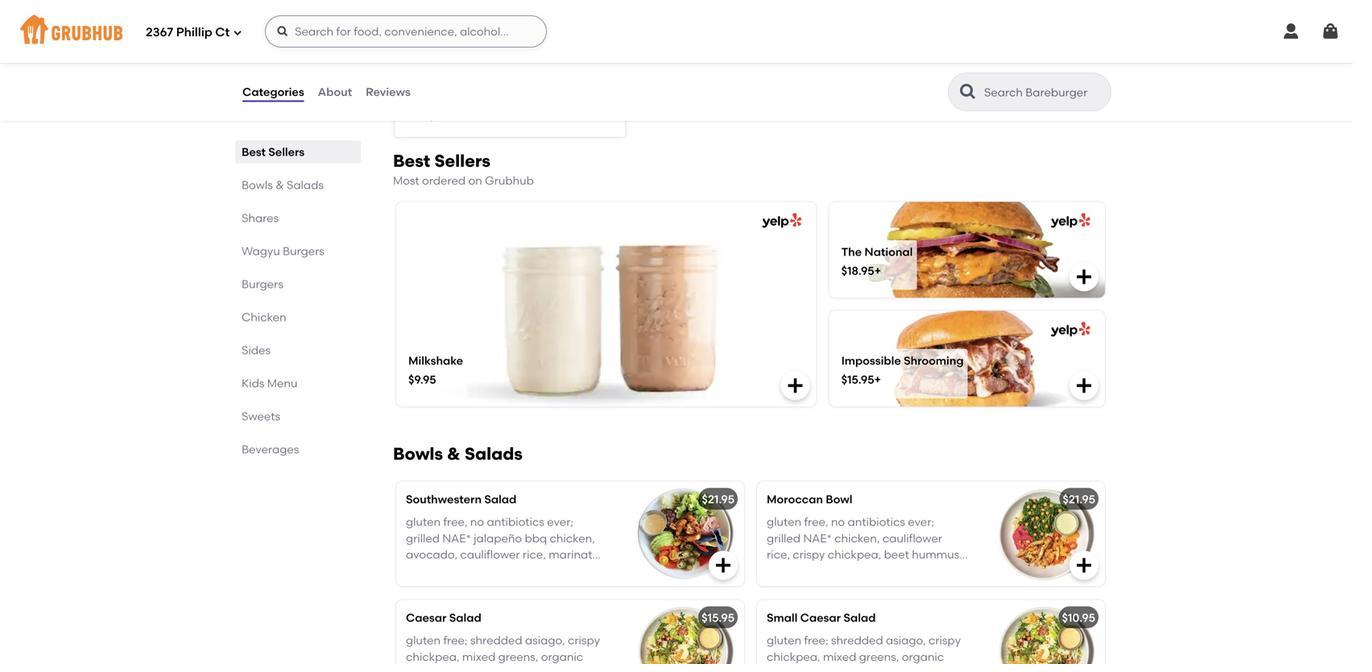 Task type: describe. For each thing, give the bounding box(es) containing it.
impossible shrooming $15.95 +
[[842, 354, 964, 386]]

$15.95 inside impossible shrooming $15.95 +
[[842, 373, 875, 386]]

phillip
[[176, 25, 213, 40]]

on
[[469, 174, 483, 187]]

beverages
[[242, 442, 299, 456]]

southwestern
[[406, 492, 482, 506]]

beverages tab
[[242, 441, 355, 458]]

1
[[445, 47, 450, 61]]

caesar salad
[[406, 611, 482, 624]]

wagyu burgers
[[242, 244, 325, 258]]

moroccan bowl image
[[985, 481, 1106, 586]]

bowls & salads tab
[[242, 176, 355, 193]]

wagyu burgers tab
[[242, 243, 355, 260]]

moroccan
[[767, 492, 824, 506]]

greens, for caesar salad
[[499, 650, 539, 664]]

wagyu
[[242, 244, 280, 258]]

best sellers most ordered on grubhub
[[393, 151, 534, 187]]

free; for salad
[[444, 634, 468, 647]]

gluten for caesar
[[406, 634, 441, 647]]

small caesar salad
[[767, 611, 876, 624]]

about button
[[317, 63, 353, 121]]

moroccan bowl
[[767, 492, 853, 506]]

rewards image
[[408, 85, 446, 124]]

chickpea, for caesar
[[406, 650, 460, 664]]

2 vertical spatial svg image
[[1075, 556, 1094, 575]]

0 horizontal spatial $15.95
[[702, 611, 735, 624]]

about
[[318, 85, 352, 99]]

milkshake $9.95
[[409, 354, 463, 386]]

$21.95 for bowl
[[1063, 492, 1096, 506]]

salad for southwestern salad
[[485, 492, 517, 506]]

caesar salad image
[[624, 600, 745, 664]]

burgers tab
[[242, 276, 355, 293]]

best for best sellers most ordered on grubhub
[[393, 151, 431, 171]]

ct
[[215, 25, 230, 40]]

Search for food, convenience, alcohol... search field
[[265, 15, 547, 48]]

milkshake
[[409, 354, 463, 367]]

chicken
[[242, 310, 287, 324]]

1 horizontal spatial salads
[[465, 444, 523, 464]]

shares
[[242, 211, 279, 225]]

reviews
[[366, 85, 411, 99]]

shares tab
[[242, 210, 355, 226]]

1 vertical spatial bowls
[[393, 444, 443, 464]]

1 horizontal spatial &
[[447, 444, 461, 464]]

salads inside tab
[[287, 178, 324, 192]]

see all 1
[[406, 47, 450, 61]]

national
[[865, 245, 913, 259]]

small
[[767, 611, 798, 624]]

best for best sellers
[[242, 145, 266, 159]]

mixed for caesar
[[824, 650, 857, 664]]

search icon image
[[959, 82, 978, 102]]

sweets
[[242, 409, 281, 423]]

asiago, for small caesar salad
[[886, 634, 926, 647]]

2 horizontal spatial salad
[[844, 611, 876, 624]]

crispy for caesar salad
[[568, 634, 600, 647]]

grubhub
[[485, 174, 534, 187]]

crispy for small caesar salad
[[929, 634, 961, 647]]

sides
[[242, 343, 271, 357]]

chicken tab
[[242, 309, 355, 326]]

free; for caesar
[[805, 634, 829, 647]]

gluten for small
[[767, 634, 802, 647]]

the national $18.95 +
[[842, 245, 913, 278]]

gluten free; shredded asiago, crispy chickpea, mixed greens, organi for caesar salad
[[406, 634, 600, 664]]

southwestern salad image
[[624, 481, 745, 586]]

kids menu
[[242, 376, 298, 390]]

$21.95 for salad
[[702, 492, 735, 506]]



Task type: locate. For each thing, give the bounding box(es) containing it.
sellers up bowls & salads tab
[[269, 145, 305, 159]]

the
[[842, 245, 862, 259]]

1 horizontal spatial crispy
[[929, 634, 961, 647]]

2 gluten free; shredded asiago, crispy chickpea, mixed greens, organi from the left
[[767, 634, 961, 664]]

shredded down small caesar salad
[[832, 634, 884, 647]]

salads
[[287, 178, 324, 192], [465, 444, 523, 464]]

impossible
[[842, 354, 902, 367]]

shredded down caesar salad
[[471, 634, 523, 647]]

mixed for salad
[[462, 650, 496, 664]]

2 asiago, from the left
[[886, 634, 926, 647]]

shredded for salad
[[471, 634, 523, 647]]

0 horizontal spatial sellers
[[269, 145, 305, 159]]

svg image
[[233, 28, 243, 37], [786, 376, 806, 395], [1075, 556, 1094, 575]]

1 horizontal spatial free;
[[805, 634, 829, 647]]

bowls & salads down best sellers
[[242, 178, 324, 192]]

salads up shares tab at the top of the page
[[287, 178, 324, 192]]

1 vertical spatial &
[[447, 444, 461, 464]]

yelp image
[[760, 213, 802, 228], [1048, 213, 1091, 228], [1048, 322, 1091, 337]]

1 horizontal spatial gluten free; shredded asiago, crispy chickpea, mixed greens, organi
[[767, 634, 961, 664]]

mixed down caesar salad
[[462, 650, 496, 664]]

1 horizontal spatial best
[[393, 151, 431, 171]]

2 greens, from the left
[[860, 650, 900, 664]]

1 horizontal spatial chickpea,
[[767, 650, 821, 664]]

svg image
[[1282, 22, 1302, 41], [1322, 22, 1341, 41], [277, 25, 289, 38], [1075, 267, 1094, 286], [1075, 376, 1094, 395], [714, 556, 733, 575]]

chickpea,
[[406, 650, 460, 664], [767, 650, 821, 664]]

sides tab
[[242, 342, 355, 359]]

0 horizontal spatial bowls & salads
[[242, 178, 324, 192]]

gluten
[[406, 634, 441, 647], [767, 634, 802, 647]]

best up bowls & salads tab
[[242, 145, 266, 159]]

bowls & salads up southwestern salad
[[393, 444, 523, 464]]

+
[[875, 264, 882, 278], [875, 373, 882, 386]]

1 greens, from the left
[[499, 650, 539, 664]]

1 horizontal spatial greens,
[[860, 650, 900, 664]]

0 horizontal spatial bowls
[[242, 178, 273, 192]]

1 $21.95 from the left
[[702, 492, 735, 506]]

kids menu tab
[[242, 375, 355, 392]]

crispy
[[568, 634, 600, 647], [929, 634, 961, 647]]

yelp image for $15.95
[[1048, 322, 1091, 337]]

bowls & salads
[[242, 178, 324, 192], [393, 444, 523, 464]]

1 vertical spatial $15.95
[[702, 611, 735, 624]]

greens,
[[499, 650, 539, 664], [860, 650, 900, 664]]

bowl
[[826, 492, 853, 506]]

1 horizontal spatial bowls
[[393, 444, 443, 464]]

0 vertical spatial salads
[[287, 178, 324, 192]]

1 horizontal spatial salad
[[485, 492, 517, 506]]

sellers for best sellers most ordered on grubhub
[[435, 151, 491, 171]]

2367
[[146, 25, 173, 40]]

main navigation navigation
[[0, 0, 1354, 63]]

chickpea, down small
[[767, 650, 821, 664]]

salad for caesar salad
[[449, 611, 482, 624]]

0 horizontal spatial shredded
[[471, 634, 523, 647]]

& down best sellers
[[276, 178, 284, 192]]

&
[[276, 178, 284, 192], [447, 444, 461, 464]]

gluten free; shredded asiago, crispy chickpea, mixed greens, organi for small caesar salad
[[767, 634, 961, 664]]

shredded
[[471, 634, 523, 647], [832, 634, 884, 647]]

sellers for best sellers
[[269, 145, 305, 159]]

$21.95
[[702, 492, 735, 506], [1063, 492, 1096, 506]]

1 horizontal spatial mixed
[[824, 650, 857, 664]]

0 horizontal spatial greens,
[[499, 650, 539, 664]]

best inside best sellers tab
[[242, 145, 266, 159]]

kids
[[242, 376, 265, 390]]

svg image inside main navigation navigation
[[233, 28, 243, 37]]

0 horizontal spatial caesar
[[406, 611, 447, 624]]

most
[[393, 174, 420, 187]]

yelp image for $18.95
[[1048, 213, 1091, 228]]

2 caesar from the left
[[801, 611, 841, 624]]

$10.95
[[1063, 611, 1096, 624]]

see all 1 button
[[406, 40, 450, 69]]

1 vertical spatial svg image
[[786, 376, 806, 395]]

+ down 'national'
[[875, 264, 882, 278]]

0 horizontal spatial asiago,
[[525, 634, 565, 647]]

2 $21.95 from the left
[[1063, 492, 1096, 506]]

0 vertical spatial bowls
[[242, 178, 273, 192]]

1 caesar from the left
[[406, 611, 447, 624]]

chickpea, for small
[[767, 650, 821, 664]]

categories
[[243, 85, 304, 99]]

bowls up southwestern
[[393, 444, 443, 464]]

1 shredded from the left
[[471, 634, 523, 647]]

small caesar salad image
[[985, 600, 1106, 664]]

$9.95
[[409, 373, 436, 386]]

$15.95 left small
[[702, 611, 735, 624]]

mixed
[[462, 650, 496, 664], [824, 650, 857, 664]]

0 horizontal spatial svg image
[[233, 28, 243, 37]]

& inside tab
[[276, 178, 284, 192]]

0 horizontal spatial gluten
[[406, 634, 441, 647]]

best inside best sellers most ordered on grubhub
[[393, 151, 431, 171]]

best up most in the top of the page
[[393, 151, 431, 171]]

chickpea, down caesar salad
[[406, 650, 460, 664]]

gluten down caesar salad
[[406, 634, 441, 647]]

1 mixed from the left
[[462, 650, 496, 664]]

0 vertical spatial $15.95
[[842, 373, 875, 386]]

bowls & salads inside tab
[[242, 178, 324, 192]]

1 horizontal spatial bowls & salads
[[393, 444, 523, 464]]

0 horizontal spatial $21.95
[[702, 492, 735, 506]]

free; down caesar salad
[[444, 634, 468, 647]]

+ down impossible
[[875, 373, 882, 386]]

burgers
[[283, 244, 325, 258], [242, 277, 284, 291]]

0 horizontal spatial best
[[242, 145, 266, 159]]

0 horizontal spatial &
[[276, 178, 284, 192]]

& up southwestern salad
[[447, 444, 461, 464]]

+ for $15.95
[[875, 373, 882, 386]]

1 + from the top
[[875, 264, 882, 278]]

gluten down small
[[767, 634, 802, 647]]

menu
[[267, 376, 298, 390]]

burgers up chicken
[[242, 277, 284, 291]]

gluten free; shredded asiago, crispy chickpea, mixed greens, organi down caesar salad
[[406, 634, 600, 664]]

2 chickpea, from the left
[[767, 650, 821, 664]]

southwestern salad
[[406, 492, 517, 506]]

all
[[429, 47, 443, 61]]

2 + from the top
[[875, 373, 882, 386]]

2 horizontal spatial svg image
[[1075, 556, 1094, 575]]

1 horizontal spatial sellers
[[435, 151, 491, 171]]

0 vertical spatial burgers
[[283, 244, 325, 258]]

1 chickpea, from the left
[[406, 650, 460, 664]]

Search Bareburger search field
[[983, 85, 1107, 100]]

bowls inside tab
[[242, 178, 273, 192]]

sellers inside best sellers most ordered on grubhub
[[435, 151, 491, 171]]

1 free; from the left
[[444, 634, 468, 647]]

1 horizontal spatial gluten
[[767, 634, 802, 647]]

$15.95
[[842, 373, 875, 386], [702, 611, 735, 624]]

categories button
[[242, 63, 305, 121]]

0 horizontal spatial crispy
[[568, 634, 600, 647]]

1 vertical spatial +
[[875, 373, 882, 386]]

2 free; from the left
[[805, 634, 829, 647]]

0 vertical spatial svg image
[[233, 28, 243, 37]]

1 horizontal spatial asiago,
[[886, 634, 926, 647]]

best sellers tab
[[242, 143, 355, 160]]

gluten free; shredded asiago, crispy chickpea, mixed greens, organi
[[406, 634, 600, 664], [767, 634, 961, 664]]

salad
[[485, 492, 517, 506], [449, 611, 482, 624], [844, 611, 876, 624]]

asiago, for caesar salad
[[525, 634, 565, 647]]

bowls
[[242, 178, 273, 192], [393, 444, 443, 464]]

0 horizontal spatial salads
[[287, 178, 324, 192]]

free; down small caesar salad
[[805, 634, 829, 647]]

1 vertical spatial burgers
[[242, 277, 284, 291]]

2 crispy from the left
[[929, 634, 961, 647]]

caesar
[[406, 611, 447, 624], [801, 611, 841, 624]]

best
[[242, 145, 266, 159], [393, 151, 431, 171]]

0 vertical spatial +
[[875, 264, 882, 278]]

sweets tab
[[242, 408, 355, 425]]

$15.95 down impossible
[[842, 373, 875, 386]]

shredded for caesar
[[832, 634, 884, 647]]

0 horizontal spatial gluten free; shredded asiago, crispy chickpea, mixed greens, organi
[[406, 634, 600, 664]]

bowls up shares
[[242, 178, 273, 192]]

0 horizontal spatial chickpea,
[[406, 650, 460, 664]]

see
[[406, 47, 427, 61]]

1 gluten free; shredded asiago, crispy chickpea, mixed greens, organi from the left
[[406, 634, 600, 664]]

$18.95
[[842, 264, 875, 278]]

1 gluten from the left
[[406, 634, 441, 647]]

2 shredded from the left
[[832, 634, 884, 647]]

sellers
[[269, 145, 305, 159], [435, 151, 491, 171]]

0 horizontal spatial free;
[[444, 634, 468, 647]]

2 mixed from the left
[[824, 650, 857, 664]]

0 vertical spatial &
[[276, 178, 284, 192]]

1 horizontal spatial $15.95
[[842, 373, 875, 386]]

gluten free; shredded asiago, crispy chickpea, mixed greens, organi down small caesar salad
[[767, 634, 961, 664]]

1 vertical spatial bowls & salads
[[393, 444, 523, 464]]

2 gluten from the left
[[767, 634, 802, 647]]

0 horizontal spatial mixed
[[462, 650, 496, 664]]

salads up southwestern salad
[[465, 444, 523, 464]]

1 horizontal spatial $21.95
[[1063, 492, 1096, 506]]

mixed down small caesar salad
[[824, 650, 857, 664]]

+ for $18.95
[[875, 264, 882, 278]]

1 asiago, from the left
[[525, 634, 565, 647]]

free;
[[444, 634, 468, 647], [805, 634, 829, 647]]

burgers down shares tab at the top of the page
[[283, 244, 325, 258]]

sellers inside tab
[[269, 145, 305, 159]]

1 horizontal spatial shredded
[[832, 634, 884, 647]]

1 vertical spatial salads
[[465, 444, 523, 464]]

asiago,
[[525, 634, 565, 647], [886, 634, 926, 647]]

1 horizontal spatial caesar
[[801, 611, 841, 624]]

+ inside impossible shrooming $15.95 +
[[875, 373, 882, 386]]

+ inside the national $18.95 +
[[875, 264, 882, 278]]

1 horizontal spatial svg image
[[786, 376, 806, 395]]

1 crispy from the left
[[568, 634, 600, 647]]

2367 phillip ct
[[146, 25, 230, 40]]

0 vertical spatial bowls & salads
[[242, 178, 324, 192]]

shrooming
[[904, 354, 964, 367]]

0 horizontal spatial salad
[[449, 611, 482, 624]]

best sellers
[[242, 145, 305, 159]]

sellers up on
[[435, 151, 491, 171]]

reviews button
[[365, 63, 412, 121]]

ordered
[[422, 174, 466, 187]]

greens, for small caesar salad
[[860, 650, 900, 664]]



Task type: vqa. For each thing, say whether or not it's contained in the screenshot.
rightmost greens,
yes



